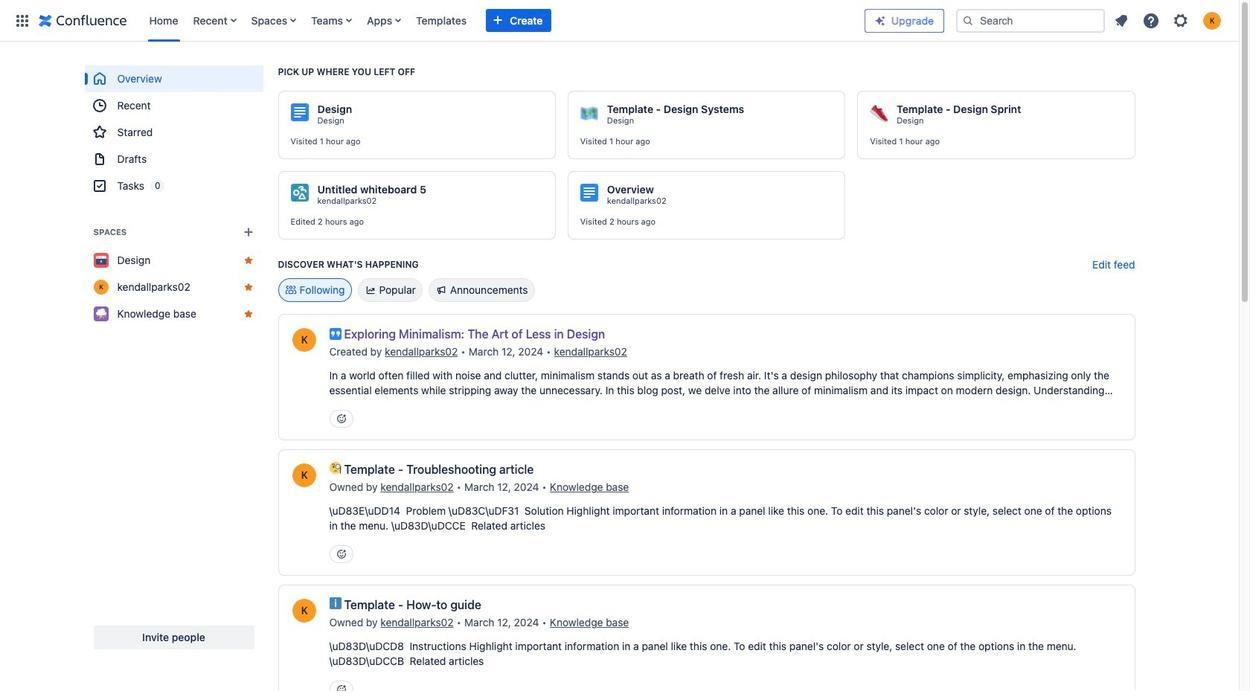 Task type: describe. For each thing, give the bounding box(es) containing it.
unstar this space image
[[242, 254, 254, 266]]

add reaction image
[[335, 548, 347, 560]]

2 more information about kendallparks02 image from the top
[[291, 462, 317, 489]]

settings icon image
[[1172, 12, 1190, 29]]

global element
[[9, 0, 865, 41]]

Search field
[[956, 9, 1105, 32]]

2 unstar this space image from the top
[[242, 308, 254, 320]]

notification icon image
[[1112, 12, 1130, 29]]

your profile and preferences image
[[1203, 12, 1221, 29]]

1 more information about kendallparks02 image from the top
[[291, 327, 317, 353]]

search image
[[962, 15, 974, 26]]

help icon image
[[1142, 12, 1160, 29]]

create a space image
[[239, 223, 257, 241]]



Task type: vqa. For each thing, say whether or not it's contained in the screenshot.
first More information about this user image from the top
no



Task type: locate. For each thing, give the bounding box(es) containing it.
:face_with_monocle: image
[[329, 462, 341, 474], [329, 462, 341, 474]]

1 vertical spatial add reaction image
[[335, 684, 347, 691]]

0 vertical spatial add reaction image
[[335, 413, 347, 425]]

group
[[84, 65, 263, 199]]

:information_source: image
[[329, 598, 341, 609], [329, 598, 341, 609]]

add reaction image for 3rd more information about kendallparks02 image from the bottom
[[335, 413, 347, 425]]

appswitcher icon image
[[13, 12, 31, 29]]

premium image
[[874, 15, 886, 26]]

confluence image
[[39, 12, 127, 29], [39, 12, 127, 29]]

1 vertical spatial more information about kendallparks02 image
[[291, 462, 317, 489]]

1 unstar this space image from the top
[[242, 281, 254, 293]]

0 vertical spatial more information about kendallparks02 image
[[291, 327, 317, 353]]

unstar this space image
[[242, 281, 254, 293], [242, 308, 254, 320]]

1 vertical spatial unstar this space image
[[242, 308, 254, 320]]

0 vertical spatial unstar this space image
[[242, 281, 254, 293]]

add reaction image for third more information about kendallparks02 image
[[335, 684, 347, 691]]

add reaction image
[[335, 413, 347, 425], [335, 684, 347, 691]]

banner
[[0, 0, 1239, 42]]

3 more information about kendallparks02 image from the top
[[291, 598, 317, 624]]

0 horizontal spatial list
[[142, 0, 865, 41]]

2 vertical spatial more information about kendallparks02 image
[[291, 598, 317, 624]]

more information about kendallparks02 image
[[291, 327, 317, 353], [291, 462, 317, 489], [291, 598, 317, 624]]

2 add reaction image from the top
[[335, 684, 347, 691]]

list for appswitcher icon at top
[[142, 0, 865, 41]]

None search field
[[956, 9, 1105, 32]]

1 horizontal spatial list
[[1108, 7, 1230, 34]]

list for premium image
[[1108, 7, 1230, 34]]

:map: image
[[580, 104, 598, 122], [580, 104, 598, 122]]

:athletic_shoe: image
[[870, 104, 888, 122], [870, 104, 888, 122]]

list
[[142, 0, 865, 41], [1108, 7, 1230, 34]]

1 add reaction image from the top
[[335, 413, 347, 425]]



